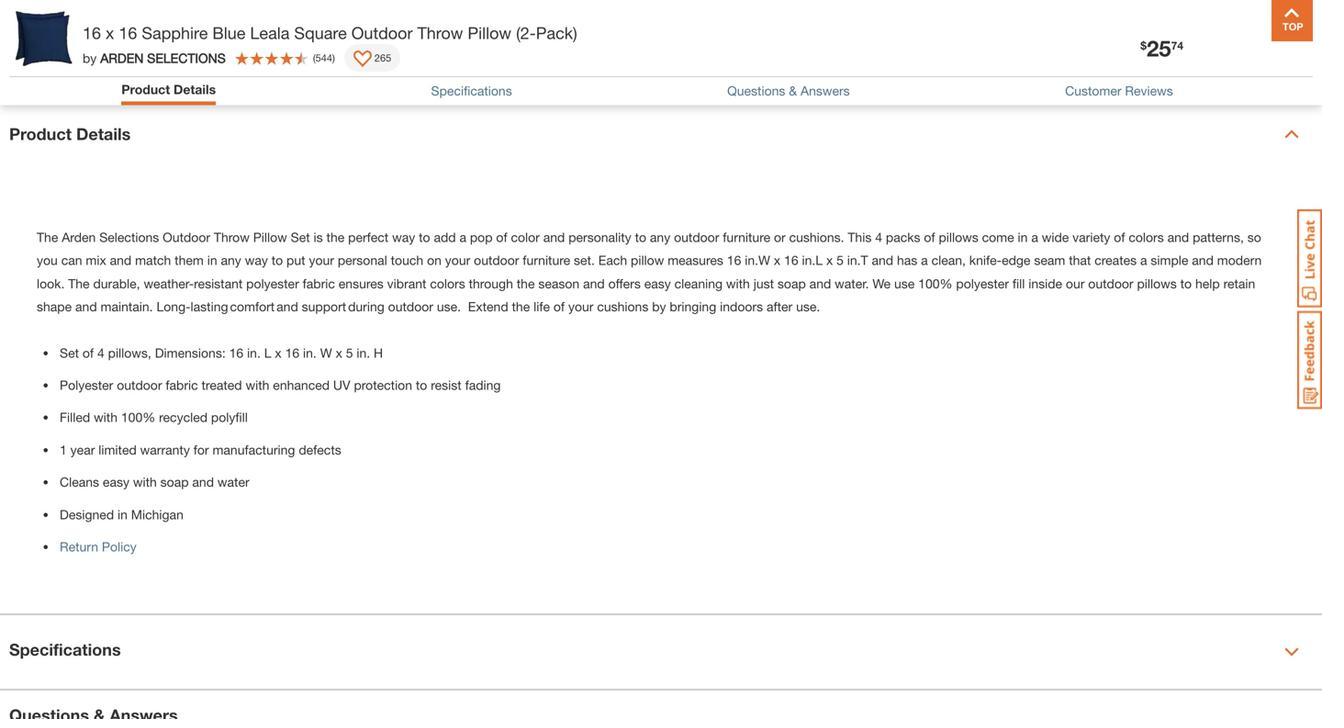 Task type: locate. For each thing, give the bounding box(es) containing it.
1 vertical spatial the
[[68, 276, 90, 291]]

1 vertical spatial 100%
[[121, 410, 155, 425]]

with down "l"
[[246, 377, 269, 393]]

x up arden
[[106, 23, 114, 43]]

of up creates
[[1114, 230, 1125, 245]]

x
[[106, 23, 114, 43], [774, 253, 781, 268], [826, 253, 833, 268], [275, 345, 282, 360], [336, 345, 342, 360]]

arden
[[100, 50, 144, 65]]

answers
[[801, 83, 850, 98]]

1 in. from the left
[[247, 345, 261, 360]]

leala
[[250, 23, 290, 43]]

of
[[496, 230, 507, 245], [924, 230, 935, 245], [1114, 230, 1125, 245], [554, 299, 565, 314], [83, 345, 94, 360]]

resist
[[431, 377, 462, 393]]

with up 'michigan'
[[133, 474, 157, 490]]

100%
[[918, 276, 953, 291], [121, 410, 155, 425]]

long-
[[157, 299, 191, 314]]

them
[[175, 253, 204, 268]]

of up polyester
[[83, 345, 94, 360]]

0 vertical spatial way
[[392, 230, 415, 245]]

1 horizontal spatial furniture
[[723, 230, 771, 245]]

$
[[1141, 39, 1147, 52]]

1 horizontal spatial product
[[121, 82, 170, 97]]

fabric
[[303, 276, 335, 291], [166, 377, 198, 393]]

protection
[[354, 377, 412, 393]]

furniture up the in.w
[[723, 230, 771, 245]]

return
[[1126, 38, 1165, 53], [60, 539, 98, 554]]

544
[[316, 52, 332, 64]]

water.
[[835, 276, 869, 291]]

colors up simple
[[1129, 230, 1164, 245]]

0 horizontal spatial outdoor
[[163, 230, 210, 245]]

pillow inside 'the arden selections outdoor throw pillow set is the perfect way to add a pop of color and personality to any outdoor furniture or cushions. this 4 packs of pillows come in a wide variety of colors and patterns, so you can mix and match them in any way to put your personal touch on your outdoor furniture set. each pillow measures 16 in.w x 16 in.l x 5 in.t and has a clean, knife-edge seam that creates a simple and modern look. the durable, weather-resistant polyester fabric ensures vibrant colors through the season and offers easy cleaning with just soap and water. we use 100% polyester fill inside our outdoor pillows to help retain shape and maintain. long-lasting comfort and support during outdoor use.   extend the life of your cushions by bringing indoors after use.'
[[253, 230, 287, 245]]

edge
[[1002, 253, 1031, 268]]

pillows down simple
[[1137, 276, 1177, 291]]

pillows
[[939, 230, 979, 245], [1137, 276, 1177, 291]]

set left is
[[291, 230, 310, 245]]

0 horizontal spatial furniture
[[523, 253, 570, 268]]

1 horizontal spatial outdoor
[[351, 23, 413, 43]]

details down arden
[[76, 124, 131, 144]]

display image
[[353, 51, 372, 69]]

2 polyester from the left
[[956, 276, 1009, 291]]

$ 25 74
[[1141, 35, 1184, 61]]

0 horizontal spatial colors
[[430, 276, 465, 291]]

1 horizontal spatial specifications
[[431, 83, 512, 98]]

0 vertical spatial the
[[37, 230, 58, 245]]

soap down warranty
[[160, 474, 189, 490]]

0 vertical spatial policy
[[1169, 38, 1203, 53]]

easy down limited
[[103, 474, 129, 490]]

1 vertical spatial specifications
[[9, 640, 121, 659]]

1 horizontal spatial policy
[[1169, 38, 1203, 53]]

4 left pillows,
[[97, 345, 104, 360]]

fabric up recycled
[[166, 377, 198, 393]]

0 horizontal spatial easy
[[103, 474, 129, 490]]

and down in.l
[[810, 276, 831, 291]]

offers
[[608, 276, 641, 291]]

0 horizontal spatial in.
[[247, 345, 261, 360]]

100% inside 'the arden selections outdoor throw pillow set is the perfect way to add a pop of color and personality to any outdoor furniture or cushions. this 4 packs of pillows come in a wide variety of colors and patterns, so you can mix and match them in any way to put your personal touch on your outdoor furniture set. each pillow measures 16 in.w x 16 in.l x 5 in.t and has a clean, knife-edge seam that creates a simple and modern look. the durable, weather-resistant polyester fabric ensures vibrant colors through the season and offers easy cleaning with just soap and water. we use 100% polyester fill inside our outdoor pillows to help retain shape and maintain. long-lasting comfort and support during outdoor use.   extend the life of your cushions by bringing indoors after use.'
[[918, 276, 953, 291]]

1 vertical spatial colors
[[430, 276, 465, 291]]

outdoor up 265
[[351, 23, 413, 43]]

pillow
[[631, 253, 664, 268]]

0 horizontal spatial set
[[60, 345, 79, 360]]

easy
[[644, 276, 671, 291], [103, 474, 129, 490]]

5
[[837, 253, 844, 268], [346, 345, 353, 360]]

polyester down the 'knife-'
[[956, 276, 1009, 291]]

3 in. from the left
[[357, 345, 370, 360]]

and up durable,
[[110, 253, 132, 268]]

0 vertical spatial 100%
[[918, 276, 953, 291]]

(
[[313, 52, 316, 64]]

in. left "h"
[[357, 345, 370, 360]]

0 horizontal spatial pillows
[[939, 230, 979, 245]]

set up polyester
[[60, 345, 79, 360]]

easy down the "pillow"
[[644, 276, 671, 291]]

the up life
[[517, 276, 535, 291]]

fabric down put
[[303, 276, 335, 291]]

16 x 16 sapphire blue leala square outdoor throw pillow (2-pack)
[[83, 23, 577, 43]]

1 horizontal spatial way
[[392, 230, 415, 245]]

outdoor
[[674, 230, 719, 245], [474, 253, 519, 268], [1088, 276, 1134, 291], [388, 299, 433, 314], [117, 377, 162, 393]]

0 horizontal spatial 5
[[346, 345, 353, 360]]

5 left in.t
[[837, 253, 844, 268]]

your right on
[[445, 253, 470, 268]]

way left put
[[245, 253, 268, 268]]

1 horizontal spatial 4
[[875, 230, 882, 245]]

the left life
[[512, 299, 530, 314]]

and up help
[[1192, 253, 1214, 268]]

1 vertical spatial furniture
[[523, 253, 570, 268]]

customer reviews button
[[1065, 83, 1173, 98], [1065, 83, 1173, 98]]

0 vertical spatial soap
[[778, 276, 806, 291]]

0 horizontal spatial soap
[[160, 474, 189, 490]]

1 vertical spatial product
[[9, 124, 72, 144]]

outdoor down creates
[[1088, 276, 1134, 291]]

and right color
[[543, 230, 565, 245]]

we
[[873, 276, 891, 291]]

sapphire
[[142, 23, 208, 43]]

in.l
[[802, 253, 823, 268]]

polyester down put
[[246, 276, 299, 291]]

0 vertical spatial in
[[1018, 230, 1028, 245]]

throw inside 'the arden selections outdoor throw pillow set is the perfect way to add a pop of color and personality to any outdoor furniture or cushions. this 4 packs of pillows come in a wide variety of colors and patterns, so you can mix and match them in any way to put your personal touch on your outdoor furniture set. each pillow measures 16 in.w x 16 in.l x 5 in.t and has a clean, knife-edge seam that creates a simple and modern look. the durable, weather-resistant polyester fabric ensures vibrant colors through the season and offers easy cleaning with just soap and water. we use 100% polyester fill inside our outdoor pillows to help retain shape and maintain. long-lasting comfort and support during outdoor use.   extend the life of your cushions by bringing indoors after use.'
[[214, 230, 250, 245]]

0 vertical spatial easy
[[644, 276, 671, 291]]

top button
[[1272, 0, 1313, 41]]

a
[[460, 230, 466, 245], [1032, 230, 1038, 245], [921, 253, 928, 268], [1141, 253, 1147, 268]]

throw
[[417, 23, 463, 43], [214, 230, 250, 245]]

0 vertical spatial by
[[83, 50, 97, 65]]

put
[[287, 253, 305, 268]]

2 vertical spatial in
[[118, 507, 128, 522]]

by left 'bringing'
[[652, 299, 666, 314]]

any up the "pillow"
[[650, 230, 671, 245]]

after
[[767, 299, 793, 314]]

the up you at left
[[37, 230, 58, 245]]

and up simple
[[1168, 230, 1189, 245]]

0 vertical spatial outdoor
[[351, 23, 413, 43]]

and up we
[[872, 253, 894, 268]]

1 horizontal spatial by
[[652, 299, 666, 314]]

1 vertical spatial fabric
[[166, 377, 198, 393]]

with
[[726, 276, 750, 291], [246, 377, 269, 393], [94, 410, 118, 425], [133, 474, 157, 490]]

has
[[897, 253, 918, 268]]

soap
[[778, 276, 806, 291], [160, 474, 189, 490]]

throw left "(2-"
[[417, 23, 463, 43]]

0 horizontal spatial throw
[[214, 230, 250, 245]]

0 vertical spatial specifications
[[431, 83, 512, 98]]

1 vertical spatial set
[[60, 345, 79, 360]]

recycled
[[159, 410, 208, 425]]

x right the in.w
[[774, 253, 781, 268]]

0 vertical spatial any
[[650, 230, 671, 245]]

0 horizontal spatial 4
[[97, 345, 104, 360]]

0 horizontal spatial polyester
[[246, 276, 299, 291]]

0 horizontal spatial details
[[76, 124, 131, 144]]

a left wide
[[1032, 230, 1038, 245]]

2 horizontal spatial in
[[1018, 230, 1028, 245]]

1 horizontal spatial pillow
[[468, 23, 512, 43]]

outdoor
[[351, 23, 413, 43], [163, 230, 210, 245]]

enhanced
[[273, 377, 330, 393]]

0 vertical spatial 4
[[875, 230, 882, 245]]

0 vertical spatial return
[[1126, 38, 1165, 53]]

100% up limited
[[121, 410, 155, 425]]

0 vertical spatial product details
[[121, 82, 216, 97]]

with up the indoors
[[726, 276, 750, 291]]

0 horizontal spatial specifications
[[9, 640, 121, 659]]

furniture up season
[[523, 253, 570, 268]]

blue
[[212, 23, 246, 43]]

mix
[[86, 253, 106, 268]]

your down is
[[309, 253, 334, 268]]

set of 4 pillows, dimensions: 16 in. l x 16 in. w x 5 in. h
[[60, 345, 383, 360]]

1 horizontal spatial 100%
[[918, 276, 953, 291]]

in left 'michigan'
[[118, 507, 128, 522]]

in. left w
[[303, 345, 317, 360]]

1 horizontal spatial in
[[207, 253, 217, 268]]

1 vertical spatial throw
[[214, 230, 250, 245]]

treated
[[202, 377, 242, 393]]

pillow left "(2-"
[[468, 23, 512, 43]]

1 horizontal spatial set
[[291, 230, 310, 245]]

1 horizontal spatial pillows
[[1137, 276, 1177, 291]]

0 horizontal spatial 100%
[[121, 410, 155, 425]]

in up edge
[[1018, 230, 1028, 245]]

customer reviews
[[1065, 83, 1173, 98]]

0 vertical spatial set
[[291, 230, 310, 245]]

1 vertical spatial in
[[207, 253, 217, 268]]

1 horizontal spatial throw
[[417, 23, 463, 43]]

1 horizontal spatial in.
[[303, 345, 317, 360]]

0 horizontal spatial pillow
[[253, 230, 287, 245]]

a right has
[[921, 253, 928, 268]]

pop
[[470, 230, 493, 245]]

h
[[374, 345, 383, 360]]

1 vertical spatial pillow
[[253, 230, 287, 245]]

w
[[320, 345, 332, 360]]

5 right w
[[346, 345, 353, 360]]

colors down on
[[430, 276, 465, 291]]

0 vertical spatial pillow
[[468, 23, 512, 43]]

fading
[[465, 377, 501, 393]]

pillow up put
[[253, 230, 287, 245]]

1 horizontal spatial details
[[174, 82, 216, 97]]

pillows up clean,
[[939, 230, 979, 245]]

fabric inside 'the arden selections outdoor throw pillow set is the perfect way to add a pop of color and personality to any outdoor furniture or cushions. this 4 packs of pillows come in a wide variety of colors and patterns, so you can mix and match them in any way to put your personal touch on your outdoor furniture set. each pillow measures 16 in.w x 16 in.l x 5 in.t and has a clean, knife-edge seam that creates a simple and modern look. the durable, weather-resistant polyester fabric ensures vibrant colors through the season and offers easy cleaning with just soap and water. we use 100% polyester fill inside our outdoor pillows to help retain shape and maintain. long-lasting comfort and support during outdoor use.   extend the life of your cushions by bringing indoors after use.'
[[303, 276, 335, 291]]

0 vertical spatial pillows
[[939, 230, 979, 245]]

the
[[37, 230, 58, 245], [68, 276, 90, 291]]

1 vertical spatial outdoor
[[163, 230, 210, 245]]

outdoor up them on the left of page
[[163, 230, 210, 245]]

1 horizontal spatial fabric
[[303, 276, 335, 291]]

0 horizontal spatial the
[[37, 230, 58, 245]]

by left arden
[[83, 50, 97, 65]]

cushions
[[597, 299, 649, 314]]

the down can
[[68, 276, 90, 291]]

1 vertical spatial details
[[76, 124, 131, 144]]

return policy
[[60, 539, 137, 554]]

indoors
[[720, 299, 763, 314]]

0 horizontal spatial fabric
[[166, 377, 198, 393]]

extend
[[468, 299, 508, 314]]

cushions.
[[789, 230, 844, 245]]

0 vertical spatial colors
[[1129, 230, 1164, 245]]

1 horizontal spatial polyester
[[956, 276, 1009, 291]]

1 vertical spatial the
[[517, 276, 535, 291]]

1 vertical spatial easy
[[103, 474, 129, 490]]

product details button
[[121, 82, 216, 101], [121, 82, 216, 97], [0, 97, 1322, 171]]

your down season
[[568, 299, 594, 314]]

0 horizontal spatial policy
[[102, 539, 137, 554]]

1 vertical spatial by
[[652, 299, 666, 314]]

set
[[291, 230, 310, 245], [60, 345, 79, 360]]

to up the "pillow"
[[635, 230, 647, 245]]

variety
[[1073, 230, 1111, 245]]

and
[[543, 230, 565, 245], [1168, 230, 1189, 245], [110, 253, 132, 268], [872, 253, 894, 268], [1192, 253, 1214, 268], [583, 276, 605, 291], [810, 276, 831, 291], [75, 299, 97, 314], [192, 474, 214, 490]]

personality
[[569, 230, 632, 245]]

in. left "l"
[[247, 345, 261, 360]]

way up touch on the top of the page
[[392, 230, 415, 245]]

0 horizontal spatial any
[[221, 253, 241, 268]]

soap up after
[[778, 276, 806, 291]]

4 right the this
[[875, 230, 882, 245]]

the right is
[[326, 230, 345, 245]]

2 vertical spatial the
[[512, 299, 530, 314]]

reviews
[[1125, 83, 1173, 98]]

fill
[[1013, 276, 1025, 291]]

1 vertical spatial 5
[[346, 345, 353, 360]]

colors
[[1129, 230, 1164, 245], [430, 276, 465, 291]]

0 vertical spatial fabric
[[303, 276, 335, 291]]

throw up resistant
[[214, 230, 250, 245]]

outdoor down vibrant
[[388, 299, 433, 314]]

by
[[83, 50, 97, 65], [652, 299, 666, 314]]

match
[[135, 253, 171, 268]]

through
[[469, 276, 513, 291]]

maintain.
[[101, 299, 153, 314]]

100% down clean,
[[918, 276, 953, 291]]

in right them on the left of page
[[207, 253, 217, 268]]

1 horizontal spatial soap
[[778, 276, 806, 291]]

1 horizontal spatial return
[[1126, 38, 1165, 53]]

limited
[[99, 442, 137, 457]]

74
[[1171, 39, 1184, 52]]

any up resistant
[[221, 253, 241, 268]]

0 horizontal spatial return
[[60, 539, 98, 554]]

l
[[264, 345, 271, 360]]

of right the pop
[[496, 230, 507, 245]]

details down selections
[[174, 82, 216, 97]]



Task type: vqa. For each thing, say whether or not it's contained in the screenshot.
67
no



Task type: describe. For each thing, give the bounding box(es) containing it.
and left water
[[192, 474, 214, 490]]

year
[[70, 442, 95, 457]]

or
[[774, 230, 786, 245]]

by arden selections
[[83, 50, 226, 65]]

1 vertical spatial policy
[[102, 539, 137, 554]]

bringing
[[670, 299, 717, 314]]

1 vertical spatial soap
[[160, 474, 189, 490]]

live chat image
[[1298, 209, 1322, 308]]

a right add
[[460, 230, 466, 245]]

patterns,
[[1193, 230, 1244, 245]]

on
[[427, 253, 442, 268]]

selections
[[99, 230, 159, 245]]

easy inside 'the arden selections outdoor throw pillow set is the perfect way to add a pop of color and personality to any outdoor furniture or cushions. this 4 packs of pillows come in a wide variety of colors and patterns, so you can mix and match them in any way to put your personal touch on your outdoor furniture set. each pillow measures 16 in.w x 16 in.l x 5 in.t and has a clean, knife-edge seam that creates a simple and modern look. the durable, weather-resistant polyester fabric ensures vibrant colors through the season and offers easy cleaning with just soap and water. we use 100% polyester fill inside our outdoor pillows to help retain shape and maintain. long-lasting comfort and support during outdoor use.   extend the life of your cushions by bringing indoors after use.'
[[644, 276, 671, 291]]

polyester outdoor fabric treated with enhanced uv protection to resist fading
[[60, 377, 501, 393]]

set.
[[574, 253, 595, 268]]

and down set.
[[583, 276, 605, 291]]

1 horizontal spatial any
[[650, 230, 671, 245]]

outdoor up through
[[474, 253, 519, 268]]

arden
[[62, 230, 96, 245]]

resistant
[[194, 276, 243, 291]]

inside
[[1029, 276, 1063, 291]]

caret image
[[1285, 127, 1299, 141]]

with inside 'the arden selections outdoor throw pillow set is the perfect way to add a pop of color and personality to any outdoor furniture or cushions. this 4 packs of pillows come in a wide variety of colors and patterns, so you can mix and match them in any way to put your personal touch on your outdoor furniture set. each pillow measures 16 in.w x 16 in.l x 5 in.t and has a clean, knife-edge seam that creates a simple and modern look. the durable, weather-resistant polyester fabric ensures vibrant colors through the season and offers easy cleaning with just soap and water. we use 100% polyester fill inside our outdoor pillows to help retain shape and maintain. long-lasting comfort and support during outdoor use.   extend the life of your cushions by bringing indoors after use.'
[[726, 276, 750, 291]]

creates
[[1095, 253, 1137, 268]]

touch
[[391, 253, 424, 268]]

0 vertical spatial details
[[174, 82, 216, 97]]

1 vertical spatial any
[[221, 253, 241, 268]]

modern
[[1217, 253, 1262, 268]]

to left help
[[1181, 276, 1192, 291]]

1 polyester from the left
[[246, 276, 299, 291]]

x right w
[[336, 345, 342, 360]]

1 horizontal spatial your
[[445, 253, 470, 268]]

to left add
[[419, 230, 430, 245]]

0 horizontal spatial product
[[9, 124, 72, 144]]

(2-
[[516, 23, 536, 43]]

outdoor down pillows,
[[117, 377, 162, 393]]

265
[[375, 52, 391, 64]]

product image image
[[14, 9, 73, 69]]

( 544 )
[[313, 52, 335, 64]]

questions & answers
[[727, 83, 850, 98]]

look.
[[37, 276, 65, 291]]

packs
[[886, 230, 921, 245]]

soap inside 'the arden selections outdoor throw pillow set is the perfect way to add a pop of color and personality to any outdoor furniture or cushions. this 4 packs of pillows come in a wide variety of colors and patterns, so you can mix and match them in any way to put your personal touch on your outdoor furniture set. each pillow measures 16 in.w x 16 in.l x 5 in.t and has a clean, knife-edge seam that creates a simple and modern look. the durable, weather-resistant polyester fabric ensures vibrant colors through the season and offers easy cleaning with just soap and water. we use 100% polyester fill inside our outdoor pillows to help retain shape and maintain. long-lasting comfort and support during outdoor use.   extend the life of your cushions by bringing indoors after use.'
[[778, 276, 806, 291]]

water
[[218, 474, 249, 490]]

our
[[1066, 276, 1085, 291]]

feedback link image
[[1298, 310, 1322, 410]]

265 button
[[344, 44, 401, 72]]

outdoor up measures
[[674, 230, 719, 245]]

cleaning
[[675, 276, 723, 291]]

x right "l"
[[275, 345, 282, 360]]

questions
[[727, 83, 786, 98]]

by inside 'the arden selections outdoor throw pillow set is the perfect way to add a pop of color and personality to any outdoor furniture or cushions. this 4 packs of pillows come in a wide variety of colors and patterns, so you can mix and match them in any way to put your personal touch on your outdoor furniture set. each pillow measures 16 in.w x 16 in.l x 5 in.t and has a clean, knife-edge seam that creates a simple and modern look. the durable, weather-resistant polyester fabric ensures vibrant colors through the season and offers easy cleaning with just soap and water. we use 100% polyester fill inside our outdoor pillows to help retain shape and maintain. long-lasting comfort and support during outdoor use.   extend the life of your cushions by bringing indoors after use.'
[[652, 299, 666, 314]]

of right packs
[[924, 230, 935, 245]]

manufacturing
[[213, 442, 295, 457]]

1 vertical spatial way
[[245, 253, 268, 268]]

designed in michigan
[[60, 507, 184, 522]]

is
[[314, 230, 323, 245]]

cleans
[[60, 474, 99, 490]]

support during
[[302, 299, 385, 314]]

outdoor inside 'the arden selections outdoor throw pillow set is the perfect way to add a pop of color and personality to any outdoor furniture or cushions. this 4 packs of pillows come in a wide variety of colors and patterns, so you can mix and match them in any way to put your personal touch on your outdoor furniture set. each pillow measures 16 in.w x 16 in.l x 5 in.t and has a clean, knife-edge seam that creates a simple and modern look. the durable, weather-resistant polyester fabric ensures vibrant colors through the season and offers easy cleaning with just soap and water. we use 100% polyester fill inside our outdoor pillows to help retain shape and maintain. long-lasting comfort and support during outdoor use.   extend the life of your cushions by bringing indoors after use.'
[[163, 230, 210, 245]]

filled
[[60, 410, 90, 425]]

so
[[1248, 230, 1262, 245]]

25
[[1147, 35, 1171, 61]]

1 vertical spatial return
[[60, 539, 98, 554]]

0 horizontal spatial your
[[309, 253, 334, 268]]

0 vertical spatial the
[[326, 230, 345, 245]]

you
[[37, 253, 58, 268]]

1 horizontal spatial the
[[68, 276, 90, 291]]

each
[[599, 253, 627, 268]]

the arden selections outdoor throw pillow set is the perfect way to add a pop of color and personality to any outdoor furniture or cushions. this 4 packs of pillows come in a wide variety of colors and patterns, so you can mix and match them in any way to put your personal touch on your outdoor furniture set. each pillow measures 16 in.w x 16 in.l x 5 in.t and has a clean, knife-edge seam that creates a simple and modern look. the durable, weather-resistant polyester fabric ensures vibrant colors through the season and offers easy cleaning with just soap and water. we use 100% polyester fill inside our outdoor pillows to help retain shape and maintain. long-lasting comfort and support during outdoor use.   extend the life of your cushions by bringing indoors after use.
[[37, 230, 1262, 314]]

shape
[[37, 299, 72, 314]]

warranty
[[140, 442, 190, 457]]

polyfill
[[211, 410, 248, 425]]

for
[[193, 442, 209, 457]]

a left simple
[[1141, 253, 1147, 268]]

in.t
[[847, 253, 868, 268]]

5 inside 'the arden selections outdoor throw pillow set is the perfect way to add a pop of color and personality to any outdoor furniture or cushions. this 4 packs of pillows come in a wide variety of colors and patterns, so you can mix and match them in any way to put your personal touch on your outdoor furniture set. each pillow measures 16 in.w x 16 in.l x 5 in.t and has a clean, knife-edge seam that creates a simple and modern look. the durable, weather-resistant polyester fabric ensures vibrant colors through the season and offers easy cleaning with just soap and water. we use 100% polyester fill inside our outdoor pillows to help retain shape and maintain. long-lasting comfort and support during outdoor use.   extend the life of your cushions by bringing indoors after use.'
[[837, 253, 844, 268]]

durable,
[[93, 276, 140, 291]]

1 vertical spatial 4
[[97, 345, 104, 360]]

1 vertical spatial pillows
[[1137, 276, 1177, 291]]

0 vertical spatial product
[[121, 82, 170, 97]]

weather-
[[144, 276, 194, 291]]

that
[[1069, 253, 1091, 268]]

help
[[1196, 276, 1220, 291]]

measures
[[668, 253, 724, 268]]

4 inside 'the arden selections outdoor throw pillow set is the perfect way to add a pop of color and personality to any outdoor furniture or cushions. this 4 packs of pillows come in a wide variety of colors and patterns, so you can mix and match them in any way to put your personal touch on your outdoor furniture set. each pillow measures 16 in.w x 16 in.l x 5 in.t and has a clean, knife-edge seam that creates a simple and modern look. the durable, weather-resistant polyester fabric ensures vibrant colors through the season and offers easy cleaning with just soap and water. we use 100% polyester fill inside our outdoor pillows to help retain shape and maintain. long-lasting comfort and support during outdoor use.   extend the life of your cushions by bringing indoors after use.'
[[875, 230, 882, 245]]

to left put
[[272, 253, 283, 268]]

x right in.l
[[826, 253, 833, 268]]

can
[[61, 253, 82, 268]]

1 vertical spatial product details
[[9, 124, 131, 144]]

0 horizontal spatial in
[[118, 507, 128, 522]]

simple
[[1151, 253, 1189, 268]]

set inside 'the arden selections outdoor throw pillow set is the perfect way to add a pop of color and personality to any outdoor furniture or cushions. this 4 packs of pillows come in a wide variety of colors and patterns, so you can mix and match them in any way to put your personal touch on your outdoor furniture set. each pillow measures 16 in.w x 16 in.l x 5 in.t and has a clean, knife-edge seam that creates a simple and modern look. the durable, weather-resistant polyester fabric ensures vibrant colors through the season and offers easy cleaning with just soap and water. we use 100% polyester fill inside our outdoor pillows to help retain shape and maintain. long-lasting comfort and support during outdoor use.   extend the life of your cushions by bringing indoors after use.'
[[291, 230, 310, 245]]

customer
[[1065, 83, 1122, 98]]

2 horizontal spatial your
[[568, 299, 594, 314]]

0 vertical spatial throw
[[417, 23, 463, 43]]

retain
[[1224, 276, 1256, 291]]

cleans easy with soap and water
[[60, 474, 249, 490]]

this
[[848, 230, 872, 245]]

color
[[511, 230, 540, 245]]

0 vertical spatial furniture
[[723, 230, 771, 245]]

1 horizontal spatial colors
[[1129, 230, 1164, 245]]

come
[[982, 230, 1014, 245]]

read return policy link
[[1093, 36, 1203, 55]]

2 in. from the left
[[303, 345, 317, 360]]

and right shape
[[75, 299, 97, 314]]

read return policy
[[1093, 38, 1203, 53]]

selections
[[147, 50, 226, 65]]

wide
[[1042, 230, 1069, 245]]

of right life
[[554, 299, 565, 314]]

&
[[789, 83, 797, 98]]

pillows,
[[108, 345, 151, 360]]

1 year limited warranty for manufacturing defects
[[60, 442, 341, 457]]

lasting comfort and
[[191, 299, 298, 314]]

personal
[[338, 253, 387, 268]]

with right filled
[[94, 410, 118, 425]]

defects
[[299, 442, 341, 457]]

to left the "resist"
[[416, 377, 427, 393]]

seam
[[1034, 253, 1066, 268]]

use
[[894, 276, 915, 291]]

life
[[534, 299, 550, 314]]

1
[[60, 442, 67, 457]]

polyester
[[60, 377, 113, 393]]

0 horizontal spatial by
[[83, 50, 97, 65]]

season
[[538, 276, 580, 291]]



